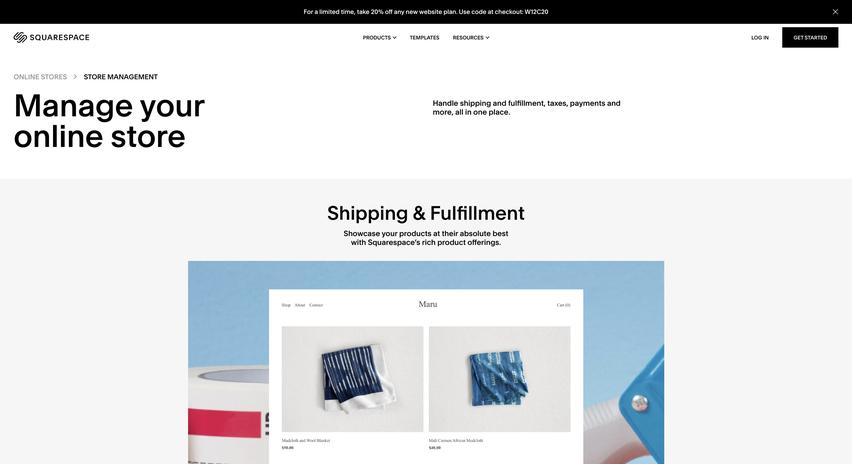 Task type: locate. For each thing, give the bounding box(es) containing it.
0 horizontal spatial your
[[140, 86, 204, 124]]

at inside 'showcase your products at their absolute best with squarespace's rich product offerings.'
[[433, 229, 440, 238]]

get started
[[794, 34, 827, 41]]

1 horizontal spatial at
[[488, 8, 494, 16]]

handle shipping and fulfillment, taxes, payments and more, all in one place.
[[433, 99, 621, 117]]

all
[[455, 108, 463, 117]]

online stores link
[[14, 73, 67, 81]]

1 horizontal spatial your
[[382, 229, 398, 238]]

0 horizontal spatial at
[[433, 229, 440, 238]]

1 horizontal spatial and
[[607, 99, 621, 108]]

best
[[493, 229, 508, 238]]

take
[[357, 8, 370, 16]]

1 and from the left
[[493, 99, 507, 108]]

at left their
[[433, 229, 440, 238]]

handle
[[433, 99, 458, 108]]

at
[[488, 8, 494, 16], [433, 229, 440, 238]]

in
[[465, 108, 472, 117]]

and
[[493, 99, 507, 108], [607, 99, 621, 108]]

one
[[473, 108, 487, 117]]

at right the code
[[488, 8, 494, 16]]

limited
[[319, 8, 340, 16]]

more,
[[433, 108, 454, 117]]

online
[[14, 117, 103, 155]]

off
[[385, 8, 393, 16]]

store
[[111, 117, 186, 155]]

online stores
[[14, 73, 67, 81]]

templates link
[[410, 24, 439, 51]]

shipping and packing tools image
[[188, 261, 664, 464]]

showcase
[[344, 229, 380, 238]]

website products ui image
[[269, 289, 583, 464]]

shipping
[[460, 99, 491, 108]]

0 vertical spatial your
[[140, 86, 204, 124]]

code
[[472, 8, 486, 16]]

product
[[437, 238, 466, 247]]

new
[[406, 8, 418, 16]]

and right payments in the right top of the page
[[607, 99, 621, 108]]

products
[[399, 229, 432, 238]]

manage your online store main content
[[0, 0, 852, 464]]

shipping
[[327, 201, 408, 225]]

0 horizontal spatial and
[[493, 99, 507, 108]]

1 vertical spatial at
[[433, 229, 440, 238]]

plan.
[[444, 8, 458, 16]]

log             in link
[[752, 34, 769, 41]]

manage
[[14, 86, 133, 124]]

manage your online store
[[14, 86, 204, 155]]

your inside manage your online store
[[140, 86, 204, 124]]

their
[[442, 229, 458, 238]]

your inside 'showcase your products at their absolute best with squarespace's rich product offerings.'
[[382, 229, 398, 238]]

website
[[419, 8, 442, 16]]

and right one
[[493, 99, 507, 108]]

in
[[764, 34, 769, 41]]

your
[[140, 86, 204, 124], [382, 229, 398, 238]]

1 vertical spatial your
[[382, 229, 398, 238]]

use
[[459, 8, 470, 16]]

for a limited time, take 20% off any new website plan. use code at checkout: w12c20
[[304, 8, 548, 16]]



Task type: describe. For each thing, give the bounding box(es) containing it.
taxes,
[[547, 99, 568, 108]]

time,
[[341, 8, 356, 16]]

your for showcase
[[382, 229, 398, 238]]

shipping & fulfillment
[[327, 201, 525, 225]]

get started link
[[783, 27, 839, 48]]

a
[[315, 8, 318, 16]]

stores
[[41, 73, 67, 81]]

20%
[[371, 8, 384, 16]]

showcase your products at their absolute best with squarespace's rich product offerings.
[[344, 229, 508, 247]]

any
[[394, 8, 404, 16]]

online
[[14, 73, 39, 81]]

started
[[805, 34, 827, 41]]

offerings.
[[468, 238, 501, 247]]

fulfillment,
[[508, 99, 546, 108]]

resources
[[453, 34, 484, 41]]

absolute
[[460, 229, 491, 238]]

w12c20
[[525, 8, 548, 16]]

log
[[752, 34, 762, 41]]

0 vertical spatial at
[[488, 8, 494, 16]]

store management
[[84, 73, 158, 81]]

management
[[107, 73, 158, 81]]

&
[[413, 201, 426, 225]]

templates
[[410, 34, 439, 41]]

squarespace's
[[368, 238, 420, 247]]

products button
[[363, 24, 396, 51]]

your for manage
[[140, 86, 204, 124]]

rich
[[422, 238, 436, 247]]

resources button
[[453, 24, 489, 51]]

products
[[363, 34, 391, 41]]

checkout:
[[495, 8, 524, 16]]

squarespace logo image
[[14, 32, 89, 43]]

store
[[84, 73, 106, 81]]

payments
[[570, 99, 605, 108]]

get
[[794, 34, 804, 41]]

2 and from the left
[[607, 99, 621, 108]]

for
[[304, 8, 313, 16]]

squarespace logo link
[[14, 32, 179, 43]]

fulfillment
[[430, 201, 525, 225]]

log             in
[[752, 34, 769, 41]]

place.
[[489, 108, 510, 117]]

with
[[351, 238, 366, 247]]



Task type: vqa. For each thing, say whether or not it's contained in the screenshot.
Add Colton to your favorites list image
no



